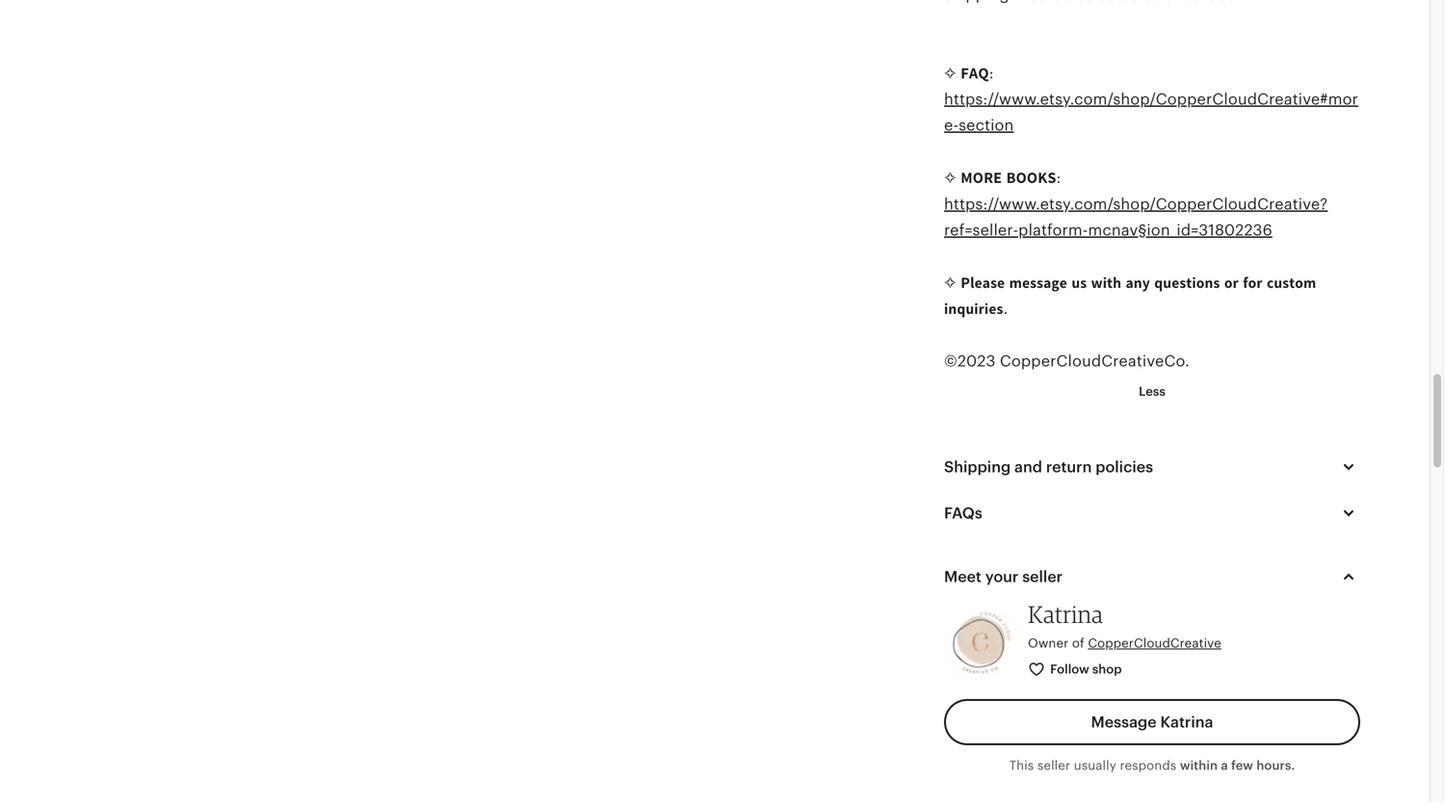 Task type: describe. For each thing, give the bounding box(es) containing it.
ref=seller-
[[944, 222, 1019, 239]]

𝗼𝗿
[[1224, 274, 1239, 291]]

shipping and return policies
[[944, 458, 1153, 476]]

faqs button
[[927, 490, 1378, 537]]

katrina image
[[944, 605, 1016, 678]]

𝗺𝗲𝘀𝘀𝗮𝗴𝗲
[[1009, 274, 1067, 291]]

𝗳𝗼𝗿
[[1243, 274, 1263, 291]]

section
[[959, 117, 1014, 134]]

https://www.etsy.com/shop/coppercloudcreative#mor e-section link
[[944, 91, 1358, 134]]

𝘂𝘀
[[1072, 274, 1087, 291]]

𝗰𝘂𝘀𝘁𝗼𝗺
[[1267, 274, 1316, 291]]

shipping
[[944, 458, 1011, 476]]

this
[[1009, 759, 1034, 773]]

platform-
[[1019, 222, 1088, 239]]

✧ for ✧ 𝗣𝗹𝗲𝗮𝘀𝗲 𝗺𝗲𝘀𝘀𝗮𝗴𝗲 𝘂𝘀 𝘄𝗶𝘁𝗵 𝗮𝗻𝘆 𝗾𝘂𝗲𝘀𝘁𝗶𝗼𝗻𝘀 𝗼𝗿 𝗳𝗼𝗿 𝗰𝘂𝘀𝘁𝗼𝗺 𝗶𝗻𝗾𝘂𝗶𝗿𝗶𝗲𝘀.
[[944, 274, 957, 291]]

meet
[[944, 568, 982, 586]]

𝗕𝗢𝗢𝗞𝗦:
[[1006, 169, 1061, 187]]

less
[[1139, 385, 1166, 399]]

coppercloudcreativeco.
[[1000, 353, 1190, 370]]

policies
[[1096, 458, 1153, 476]]

faqs
[[944, 505, 983, 522]]

shipping and return policies button
[[927, 444, 1378, 490]]

coppercloudcreative link
[[1088, 636, 1222, 651]]

seller inside dropdown button
[[1022, 568, 1063, 586]]

message katrina
[[1091, 714, 1213, 731]]

𝗶𝗻𝗾𝘂𝗶𝗿𝗶𝗲𝘀.
[[944, 300, 1008, 318]]

katrina inside button
[[1160, 714, 1213, 731]]

and
[[1015, 458, 1042, 476]]

less button
[[1124, 374, 1180, 409]]

✧ 𝗣𝗹𝗲𝗮𝘀𝗲 𝗺𝗲𝘀𝘀𝗮𝗴𝗲 𝘂𝘀 𝘄𝗶𝘁𝗵 𝗮𝗻𝘆 𝗾𝘂𝗲𝘀𝘁𝗶𝗼𝗻𝘀 𝗼𝗿 𝗳𝗼𝗿 𝗰𝘂𝘀𝘁𝗼𝗺 𝗶𝗻𝗾𝘂𝗶𝗿𝗶𝗲𝘀.
[[944, 274, 1316, 318]]

follow shop
[[1050, 662, 1122, 677]]

within
[[1180, 759, 1218, 773]]



Task type: locate. For each thing, give the bounding box(es) containing it.
return
[[1046, 458, 1092, 476]]

hours.
[[1257, 759, 1295, 773]]

𝗙𝗔𝗤:
[[961, 64, 994, 82]]

of
[[1072, 636, 1085, 651]]

✧ for ✧ 𝗠𝗢𝗥𝗘 𝗕𝗢𝗢𝗞𝗦: https://www.etsy.com/shop/coppercloudcreative? ref=seller-platform-mcnav§ion_id=31802236
[[944, 169, 957, 187]]

3 ✧ from the top
[[944, 274, 957, 291]]

©2023 coppercloudcreativeco.
[[944, 353, 1190, 370]]

1 vertical spatial seller
[[1038, 759, 1071, 773]]

𝗣𝗹𝗲𝗮𝘀𝗲
[[961, 274, 1005, 291]]

✧ left 𝗣𝗹𝗲𝗮𝘀𝗲
[[944, 274, 957, 291]]

©2023
[[944, 353, 996, 370]]

1 ✧ from the top
[[944, 64, 957, 82]]

katrina up within
[[1160, 714, 1213, 731]]

1 vertical spatial katrina
[[1160, 714, 1213, 731]]

0 vertical spatial ✧
[[944, 64, 957, 82]]

✧ 𝗙𝗔𝗤: https://www.etsy.com/shop/coppercloudcreative#mor e-section
[[944, 64, 1358, 134]]

katrina owner of coppercloudcreative
[[1028, 600, 1222, 651]]

✧ left 𝗙𝗔𝗤:
[[944, 64, 957, 82]]

https://www.etsy.com/shop/coppercloudcreative?
[[944, 195, 1328, 213]]

0 horizontal spatial katrina
[[1028, 600, 1103, 629]]

owner
[[1028, 636, 1069, 651]]

✧ inside ✧ 𝗣𝗹𝗲𝗮𝘀𝗲 𝗺𝗲𝘀𝘀𝗮𝗴𝗲 𝘂𝘀 𝘄𝗶𝘁𝗵 𝗮𝗻𝘆 𝗾𝘂𝗲𝘀𝘁𝗶𝗼𝗻𝘀 𝗼𝗿 𝗳𝗼𝗿 𝗰𝘂𝘀𝘁𝗼𝗺 𝗶𝗻𝗾𝘂𝗶𝗿𝗶𝗲𝘀.
[[944, 274, 957, 291]]

1 vertical spatial ✧
[[944, 169, 957, 187]]

𝘄𝗶𝘁𝗵
[[1091, 274, 1122, 291]]

𝗠𝗢𝗥𝗘
[[961, 169, 1002, 187]]

1 horizontal spatial katrina
[[1160, 714, 1213, 731]]

follow shop button
[[1014, 652, 1138, 688]]

e-
[[944, 117, 959, 134]]

usually
[[1074, 759, 1117, 773]]

coppercloudcreative
[[1088, 636, 1222, 651]]

seller
[[1022, 568, 1063, 586], [1038, 759, 1071, 773]]

meet your seller button
[[927, 554, 1378, 600]]

katrina inside katrina owner of coppercloudcreative
[[1028, 600, 1103, 629]]

2 ✧ from the top
[[944, 169, 957, 187]]

katrina up the of
[[1028, 600, 1103, 629]]

responds
[[1120, 759, 1177, 773]]

𝗮𝗻𝘆
[[1126, 274, 1150, 291]]

https://www.etsy.com/shop/coppercloudcreative#mor
[[944, 91, 1358, 108]]

✧
[[944, 64, 957, 82], [944, 169, 957, 187], [944, 274, 957, 291]]

message katrina button
[[944, 700, 1360, 746]]

✧ inside ✧ 𝗙𝗔𝗤: https://www.etsy.com/shop/coppercloudcreative#mor e-section
[[944, 64, 957, 82]]

✧ 𝗠𝗢𝗥𝗘 𝗕𝗢𝗢𝗞𝗦: https://www.etsy.com/shop/coppercloudcreative? ref=seller-platform-mcnav§ion_id=31802236
[[944, 169, 1328, 239]]

https://www.etsy.com/shop/coppercloudcreative? ref=seller-platform-mcnav§ion_id=31802236 link
[[944, 195, 1328, 239]]

✧ for ✧ 𝗙𝗔𝗤: https://www.etsy.com/shop/coppercloudcreative#mor e-section
[[944, 64, 957, 82]]

message
[[1091, 714, 1157, 731]]

shop
[[1092, 662, 1122, 677]]

✧ left '𝗠𝗢𝗥𝗘'
[[944, 169, 957, 187]]

this seller usually responds within a few hours.
[[1009, 759, 1295, 773]]

2 vertical spatial ✧
[[944, 274, 957, 291]]

meet your seller
[[944, 568, 1063, 586]]

0 vertical spatial seller
[[1022, 568, 1063, 586]]

katrina
[[1028, 600, 1103, 629], [1160, 714, 1213, 731]]

follow
[[1050, 662, 1089, 677]]

0 vertical spatial katrina
[[1028, 600, 1103, 629]]

your
[[985, 568, 1019, 586]]

few
[[1231, 759, 1253, 773]]

𝗾𝘂𝗲𝘀𝘁𝗶𝗼𝗻𝘀
[[1154, 274, 1220, 291]]

✧ inside the ✧ 𝗠𝗢𝗥𝗘 𝗕𝗢𝗢𝗞𝗦: https://www.etsy.com/shop/coppercloudcreative? ref=seller-platform-mcnav§ion_id=31802236
[[944, 169, 957, 187]]

seller right "your"
[[1022, 568, 1063, 586]]

seller right this
[[1038, 759, 1071, 773]]

a
[[1221, 759, 1228, 773]]

mcnav§ion_id=31802236
[[1088, 222, 1273, 239]]



Task type: vqa. For each thing, say whether or not it's contained in the screenshot.
fourth "b" from left
no



